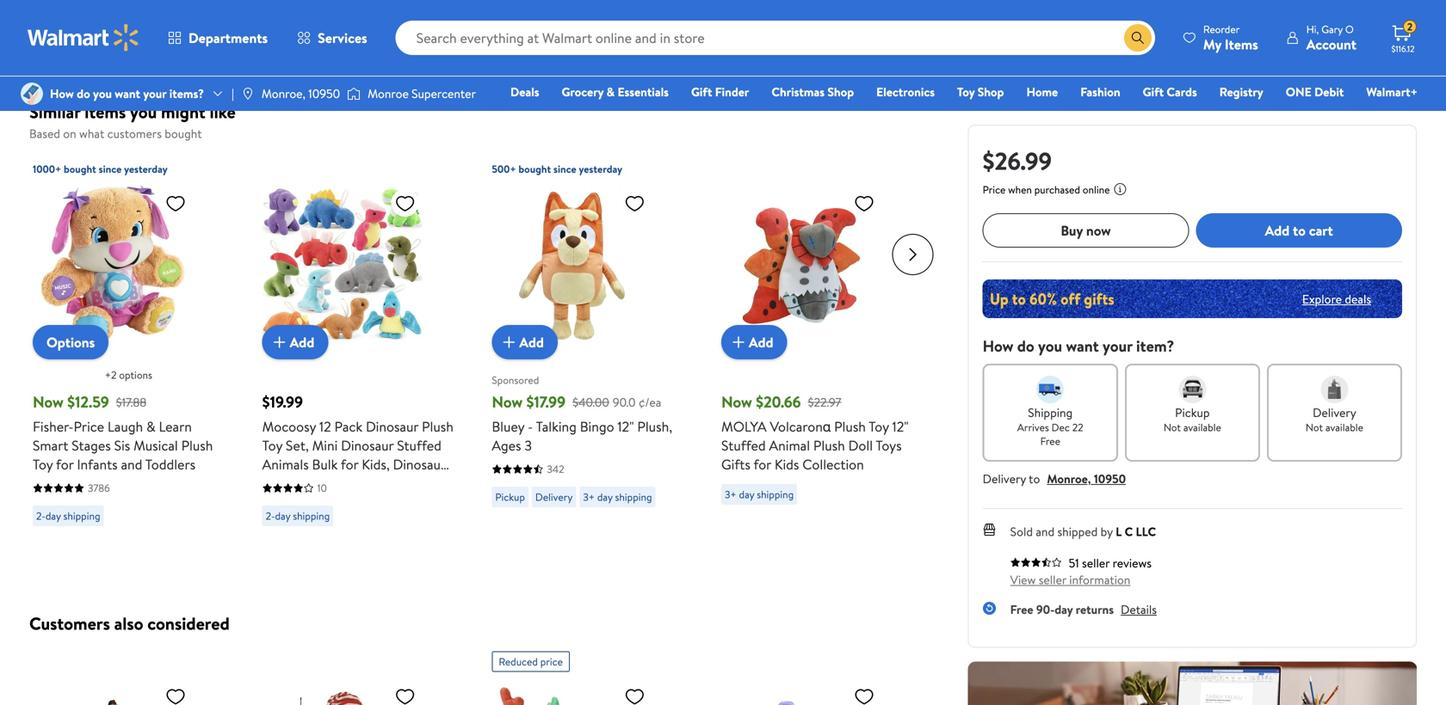 Task type: locate. For each thing, give the bounding box(es) containing it.
now $12.59 $17.88 fisher-price laugh & learn smart stages sis musical plush toy for infants and toddlers
[[33, 392, 213, 474]]

bluey -  talking bingo 12" plush, ages 3 image
[[492, 186, 652, 346]]

delivery inside the delivery not available
[[1313, 405, 1357, 421]]

girls
[[262, 512, 290, 531]]

1 since from the left
[[99, 162, 122, 176]]

0 horizontal spatial shop
[[828, 84, 854, 100]]

delivery down 342
[[535, 490, 573, 505]]

do up what on the left top of the page
[[77, 85, 90, 102]]

1 vertical spatial your
[[1103, 336, 1133, 357]]

delivery up sold
[[983, 471, 1026, 488]]

dinosaur up kids, on the left bottom of the page
[[366, 418, 419, 436]]

pickup down intent image for pickup
[[1175, 405, 1210, 421]]

2 12" from the left
[[892, 418, 909, 436]]

available down intent image for pickup
[[1184, 421, 1221, 435]]

want for item?
[[1066, 336, 1099, 357]]

2 horizontal spatial add button
[[721, 325, 787, 360]]

1 horizontal spatial want
[[1066, 336, 1099, 357]]

2 stuffed from the left
[[721, 436, 766, 455]]

free inside shipping arrives dec 22 free
[[1040, 434, 1060, 449]]

to left cart
[[1293, 221, 1306, 240]]

1 2- from the left
[[36, 509, 45, 524]]

bought right 500+
[[519, 162, 551, 176]]

shipping down plush,
[[615, 490, 652, 505]]

0 horizontal spatial free
[[1010, 602, 1034, 619]]

since right 500+
[[554, 162, 576, 176]]

you up intent image for shipping
[[1038, 336, 1062, 357]]

$26.99
[[983, 144, 1052, 178]]

0 horizontal spatial since
[[99, 162, 122, 176]]

0 horizontal spatial add to cart image
[[269, 332, 290, 353]]

gift
[[691, 84, 712, 100], [1143, 84, 1164, 100]]

next slide for similar items you might like list image
[[892, 234, 934, 275]]

goody
[[319, 493, 358, 512]]

10950
[[308, 85, 340, 102], [1094, 471, 1126, 488]]

0 horizontal spatial yesterday
[[124, 162, 168, 176]]

 image left the monroe
[[347, 85, 361, 102]]

add to favorites list, mocoosy 12 pack dinosaur plush toy set, mini dinosaur stuffed animals bulk for kids, dinosaur plush party favors, dino plush keychain goody bag fillers for girls boys dinosaur birthday supplie image
[[395, 193, 416, 214]]

2 not from the left
[[1306, 421, 1323, 435]]

your left items?
[[143, 85, 166, 102]]

0 horizontal spatial monroe,
[[262, 85, 306, 102]]

you up customers at the top of page
[[130, 100, 157, 124]]

1 horizontal spatial free
[[1040, 434, 1060, 449]]

bought for now
[[519, 162, 551, 176]]

dinosaur
[[366, 418, 419, 436], [341, 436, 394, 455], [393, 455, 446, 474], [325, 512, 378, 531]]

free down shipping
[[1040, 434, 1060, 449]]

2 horizontal spatial bought
[[519, 162, 551, 176]]

add to cart
[[1265, 221, 1333, 240]]

day down smart
[[45, 509, 61, 524]]

1 horizontal spatial not
[[1306, 421, 1323, 435]]

3 right ages
[[525, 436, 532, 455]]

2- down smart
[[36, 509, 45, 524]]

shop inside the toy shop link
[[978, 84, 1004, 100]]

2 vertical spatial delivery
[[535, 490, 573, 505]]

1 horizontal spatial 2-
[[266, 509, 275, 524]]

monroe, right |
[[262, 85, 306, 102]]

1 horizontal spatial add button
[[492, 325, 558, 360]]

by
[[1101, 524, 1113, 541]]

gifts
[[721, 455, 751, 474]]

customers
[[29, 612, 110, 636]]

fisher-price laugh & learn smart stages sis musical plush toy for infants and toddlers image
[[33, 186, 193, 346]]

1 horizontal spatial add to cart image
[[499, 332, 519, 353]]

1 horizontal spatial 3
[[525, 436, 532, 455]]

1 vertical spatial and
[[1036, 524, 1055, 541]]

0 horizontal spatial to
[[1029, 471, 1040, 488]]

gift left finder
[[691, 84, 712, 100]]

1 stuffed from the left
[[397, 436, 442, 455]]

now up fisher-
[[33, 392, 64, 413]]

2 vertical spatial &
[[146, 418, 155, 436]]

for left the infants
[[56, 455, 74, 474]]

0 horizontal spatial gift
[[691, 84, 712, 100]]

product group containing now $12.59
[[33, 152, 224, 561]]

1 horizontal spatial do
[[1017, 336, 1035, 357]]

molya clodsiré plush toy 13.4" stuffed animals plush doll for gifts collection image
[[33, 680, 193, 706]]

0 vertical spatial pickup
[[1175, 405, 1210, 421]]

since down what on the left top of the page
[[99, 162, 122, 176]]

available down the intent image for delivery
[[1326, 421, 1364, 435]]

3+ down gifts
[[725, 488, 737, 502]]

yesterday
[[124, 162, 168, 176], [579, 162, 622, 176]]

3+
[[725, 488, 737, 502], [583, 490, 595, 505]]

for right fillers on the left bottom of the page
[[426, 493, 444, 512]]

shop left home
[[978, 84, 1004, 100]]

add button
[[262, 325, 328, 360], [492, 325, 558, 360], [721, 325, 787, 360]]

mini
[[312, 436, 338, 455]]

add button for mocoosy 12 pack dinosaur plush toy set, mini dinosaur stuffed animals bulk for kids, dinosaur plush party favors, dino plush keychain goody bag fillers for girls boys dinosaur birthday supplie
[[262, 325, 328, 360]]

1 vertical spatial free
[[1010, 602, 1034, 619]]

2 2- from the left
[[266, 509, 275, 524]]

toy inside the 'now $12.59 $17.88 fisher-price laugh & learn smart stages sis musical plush toy for infants and toddlers'
[[33, 455, 53, 474]]

price left when
[[983, 183, 1006, 197]]

0 horizontal spatial seller
[[1039, 572, 1067, 589]]

details button
[[1121, 602, 1157, 619]]

seller down 3.6471 stars out of 5, based on 51 seller reviews element
[[1039, 572, 1067, 589]]

gift for gift finder
[[691, 84, 712, 100]]

3 inside sponsored now $17.99 $40.00 90.0 ¢/ea bluey -  talking bingo 12" plush, ages 3
[[525, 436, 532, 455]]

since for sponsored
[[554, 162, 576, 176]]

1 yesterday from the left
[[124, 162, 168, 176]]

2 shop from the left
[[978, 84, 1004, 100]]

1 horizontal spatial how
[[983, 336, 1014, 357]]

up
[[161, 27, 176, 43]]

on
[[63, 125, 76, 142]]

0 vertical spatial do
[[77, 85, 90, 102]]

add button up $20.66
[[721, 325, 787, 360]]

now inside the 'now $12.59 $17.88 fisher-price laugh & learn smart stages sis musical plush toy for infants and toddlers'
[[33, 392, 64, 413]]

2 horizontal spatial delivery
[[1313, 405, 1357, 421]]

1 horizontal spatial yesterday
[[579, 162, 622, 176]]

2 add to cart image from the left
[[499, 332, 519, 353]]

2 horizontal spatial now
[[721, 392, 752, 413]]

stuffed inside now $20.66 $22.97 molya volcaronα plush toy 12" stuffed animal plush doll toys gifts for kids collection
[[721, 436, 766, 455]]

1 vertical spatial to
[[1029, 471, 1040, 488]]

shop right christmas
[[828, 84, 854, 100]]

fisher-
[[33, 418, 74, 436]]

your left item? at the right
[[1103, 336, 1133, 357]]

3 now from the left
[[721, 392, 752, 413]]

12" down 90.0
[[618, 418, 634, 436]]

1 horizontal spatial delivery
[[983, 471, 1026, 488]]

gary
[[1322, 22, 1343, 37]]

how do you want your items?
[[50, 85, 204, 102]]

for left kids
[[754, 455, 771, 474]]

shop inside christmas shop link
[[828, 84, 854, 100]]

you up what on the left top of the page
[[93, 85, 112, 102]]

1 horizontal spatial and
[[1036, 524, 1055, 541]]

22
[[1072, 421, 1083, 435]]

0 horizontal spatial not
[[1164, 421, 1181, 435]]

1 vertical spatial 3
[[525, 436, 532, 455]]

12" right doll
[[892, 418, 909, 436]]

delivery
[[1313, 405, 1357, 421], [983, 471, 1026, 488], [535, 490, 573, 505]]

1 horizontal spatial  image
[[347, 85, 361, 102]]

customers
[[107, 125, 162, 142]]

add to cart image
[[728, 332, 749, 353]]

1 horizontal spatial 12"
[[892, 418, 909, 436]]

bluey
[[492, 418, 525, 436]]

add to cart image for bluey -  talking bingo 12" plush, ages 3 image
[[499, 332, 519, 353]]

bought down might
[[165, 125, 202, 142]]

0 horizontal spatial 3+
[[583, 490, 595, 505]]

favors,
[[332, 474, 374, 493]]

2-day shipping down "3786"
[[36, 509, 100, 524]]

the grinch throw with character pillow plush set image
[[262, 680, 422, 706]]

-
[[528, 418, 533, 436]]

pickup inside pickup not available
[[1175, 405, 1210, 421]]

sis
[[114, 436, 130, 455]]

to for add
[[1293, 221, 1306, 240]]

add to favorites list, bluey -  talking bingo 12" plush, ages 3 image
[[624, 193, 645, 214]]

and right the infants
[[121, 455, 142, 474]]

1 vertical spatial delivery
[[983, 471, 1026, 488]]

reviews
[[1113, 555, 1152, 572]]

stuffed left animal
[[721, 436, 766, 455]]

& right grocery
[[607, 84, 615, 100]]

0 horizontal spatial price
[[74, 418, 104, 436]]

0 vertical spatial and
[[121, 455, 142, 474]]

0 horizontal spatial  image
[[21, 83, 43, 105]]

yesterday down grocery & essentials link
[[579, 162, 622, 176]]

1 horizontal spatial 3+ day shipping
[[725, 488, 794, 502]]

1 horizontal spatial monroe,
[[1047, 471, 1091, 488]]

1 horizontal spatial now
[[492, 392, 523, 413]]

0 horizontal spatial 2-
[[36, 509, 45, 524]]

0 horizontal spatial pickup
[[495, 490, 525, 505]]

& left the "learn"
[[146, 418, 155, 436]]

1 horizontal spatial you
[[130, 100, 157, 124]]

0 vertical spatial how
[[50, 85, 74, 102]]

add button for molya volcaronα plush toy 12" stuffed animal plush doll toys gifts for kids collection
[[721, 325, 787, 360]]

how do you want your item?
[[983, 336, 1174, 357]]

1 vertical spatial do
[[1017, 336, 1035, 357]]

1 available from the left
[[1184, 421, 1221, 435]]

online
[[1083, 183, 1110, 197]]

mocoosy 12 pack dinosaur plush toy set, mini dinosaur stuffed animals bulk for kids, dinosaur plush party favors, dino plush keychain goody bag fillers for girls boys dinosaur birthday supplie image
[[262, 186, 422, 346]]

1 horizontal spatial gift
[[1143, 84, 1164, 100]]

2-day shipping
[[36, 509, 100, 524], [266, 509, 330, 524]]

cards
[[1167, 84, 1197, 100]]

Search search field
[[396, 21, 1155, 55]]

0 vertical spatial 10950
[[308, 85, 340, 102]]

1 now from the left
[[33, 392, 64, 413]]

add to favorites list, the grinch throw with character pillow plush set image
[[395, 687, 416, 706]]

similar items you might like based on what customers bought
[[29, 100, 236, 142]]

1 horizontal spatial bought
[[165, 125, 202, 142]]

plush inside the 'now $12.59 $17.88 fisher-price laugh & learn smart stages sis musical plush toy for infants and toddlers'
[[181, 436, 213, 455]]

3+ day shipping down gifts
[[725, 488, 794, 502]]

stuffed inside $19.99 mocoosy 12 pack dinosaur plush toy set, mini dinosaur stuffed animals bulk for kids, dinosaur plush party favors, dino plush keychain goody bag fillers for girls boys dinosaur birthday supplie
[[397, 436, 442, 455]]

free left 90-
[[1010, 602, 1034, 619]]

0 horizontal spatial you
[[93, 85, 112, 102]]

1 gift from the left
[[691, 84, 712, 100]]

& left up
[[150, 27, 158, 43]]

10950 down the services popup button
[[308, 85, 340, 102]]

walmart+
[[1366, 84, 1418, 100]]

3 left years
[[111, 27, 117, 43]]

and right sold
[[1036, 524, 1055, 541]]

0 vertical spatial want
[[115, 85, 140, 102]]

1 horizontal spatial 3+
[[725, 488, 737, 502]]

bought for $12.59
[[64, 162, 96, 176]]

now
[[1086, 221, 1111, 240]]

0 horizontal spatial 3+ day shipping
[[583, 490, 652, 505]]

$116.12
[[1392, 43, 1415, 55]]

0 vertical spatial your
[[143, 85, 166, 102]]

1 horizontal spatial 10950
[[1094, 471, 1126, 488]]

1 horizontal spatial to
[[1293, 221, 1306, 240]]

add to cart image up $19.99
[[269, 332, 290, 353]]

1 not from the left
[[1164, 421, 1181, 435]]

collection
[[803, 455, 864, 474]]

items
[[1225, 35, 1258, 54]]

add to cart image
[[269, 332, 290, 353], [499, 332, 519, 353]]

1 horizontal spatial stuffed
[[721, 436, 766, 455]]

pickup down ages
[[495, 490, 525, 505]]

you for how do you want your items?
[[93, 85, 112, 102]]

now inside sponsored now $17.99 $40.00 90.0 ¢/ea bluey -  talking bingo 12" plush, ages 3
[[492, 392, 523, 413]]

deals
[[1345, 291, 1371, 308]]

home
[[1027, 84, 1058, 100]]

0 horizontal spatial available
[[1184, 421, 1221, 435]]

how for how do you want your item?
[[983, 336, 1014, 357]]

want up customers at the top of page
[[115, 85, 140, 102]]

1 horizontal spatial 2-day shipping
[[266, 509, 330, 524]]

add to favorites list, maogolan 15.7" christmas elk stuffed animal plush toy image
[[624, 687, 645, 706]]

0 horizontal spatial want
[[115, 85, 140, 102]]

what
[[79, 125, 104, 142]]

add up $19.99
[[290, 333, 314, 352]]

1 add to cart image from the left
[[269, 332, 290, 353]]

now down sponsored
[[492, 392, 523, 413]]

stuffed up dino
[[397, 436, 442, 455]]

2 add button from the left
[[492, 325, 558, 360]]

monroe, down dec on the bottom of the page
[[1047, 471, 1091, 488]]

not down the intent image for delivery
[[1306, 421, 1323, 435]]

1 horizontal spatial seller
[[1082, 555, 1110, 572]]

1 shop from the left
[[828, 84, 854, 100]]

0 horizontal spatial 2-day shipping
[[36, 509, 100, 524]]

hi,
[[1307, 22, 1319, 37]]

0 vertical spatial delivery
[[1313, 405, 1357, 421]]

0 vertical spatial 3
[[111, 27, 117, 43]]

0 horizontal spatial now
[[33, 392, 64, 413]]

1 horizontal spatial shop
[[978, 84, 1004, 100]]

shop for christmas shop
[[828, 84, 854, 100]]

similar
[[29, 100, 80, 124]]

now inside now $20.66 $22.97 molya volcaronα plush toy 12" stuffed animal plush doll toys gifts for kids collection
[[721, 392, 752, 413]]

how for how do you want your items?
[[50, 85, 74, 102]]

do for how do you want your item?
[[1017, 336, 1035, 357]]

not inside pickup not available
[[1164, 421, 1181, 435]]

seller
[[1082, 555, 1110, 572], [1039, 572, 1067, 589]]

returns
[[1076, 602, 1114, 619]]

add to cart image up sponsored
[[499, 332, 519, 353]]

l
[[1116, 524, 1122, 541]]

2 available from the left
[[1326, 421, 1364, 435]]

legal information image
[[1113, 183, 1127, 196]]

laugh
[[108, 418, 143, 436]]

product group containing $19.99
[[262, 152, 454, 561]]

2 since from the left
[[554, 162, 576, 176]]

fashion link
[[1073, 83, 1128, 101]]

price down $12.59
[[74, 418, 104, 436]]

0 horizontal spatial delivery
[[535, 490, 573, 505]]

1 vertical spatial pickup
[[495, 490, 525, 505]]

0 horizontal spatial 12"
[[618, 418, 634, 436]]

1 vertical spatial price
[[74, 418, 104, 436]]

now for $20.66
[[721, 392, 752, 413]]

do up shipping
[[1017, 336, 1035, 357]]

500+
[[492, 162, 516, 176]]

2 yesterday from the left
[[579, 162, 622, 176]]

day up supplie
[[275, 509, 290, 524]]

3+ day shipping down bingo
[[583, 490, 652, 505]]

day down gifts
[[739, 488, 754, 502]]

customers also considered
[[29, 612, 230, 636]]

to inside button
[[1293, 221, 1306, 240]]

to down arrives on the right bottom
[[1029, 471, 1040, 488]]

add up sponsored
[[519, 333, 544, 352]]

want left item? at the right
[[1066, 336, 1099, 357]]

0 horizontal spatial and
[[121, 455, 142, 474]]

10950 up by on the bottom of the page
[[1094, 471, 1126, 488]]

0 vertical spatial free
[[1040, 434, 1060, 449]]

toy shop link
[[950, 83, 1012, 101]]

for inside now $20.66 $22.97 molya volcaronα plush toy 12" stuffed animal plush doll toys gifts for kids collection
[[754, 455, 771, 474]]

one debit
[[1286, 84, 1344, 100]]

1 horizontal spatial available
[[1326, 421, 1364, 435]]

product group
[[33, 152, 224, 561], [262, 152, 454, 561], [492, 152, 684, 561], [721, 152, 913, 561], [492, 645, 684, 706]]

 image
[[21, 83, 43, 105], [347, 85, 361, 102]]

2- up supplie
[[266, 509, 275, 524]]

0 horizontal spatial stuffed
[[397, 436, 442, 455]]

explore deals
[[1302, 291, 1371, 308]]

1 vertical spatial want
[[1066, 336, 1099, 357]]

1 vertical spatial 10950
[[1094, 471, 1126, 488]]

3786
[[88, 481, 110, 496]]

available inside pickup not available
[[1184, 421, 1221, 435]]

2 2-day shipping from the left
[[266, 509, 330, 524]]

options link
[[33, 325, 109, 360]]

1 horizontal spatial pickup
[[1175, 405, 1210, 421]]

not inside the delivery not available
[[1306, 421, 1323, 435]]

1 12" from the left
[[618, 418, 634, 436]]

0 horizontal spatial do
[[77, 85, 90, 102]]

 image up based
[[21, 83, 43, 105]]

1 2-day shipping from the left
[[36, 509, 100, 524]]

yesterday down customers at the top of page
[[124, 162, 168, 176]]

0 vertical spatial to
[[1293, 221, 1306, 240]]

walmart image
[[28, 24, 139, 52]]

2 horizontal spatial you
[[1038, 336, 1062, 357]]

0 horizontal spatial your
[[143, 85, 166, 102]]

bought right the 1000+ on the top of the page
[[64, 162, 96, 176]]

shipping
[[757, 488, 794, 502], [615, 490, 652, 505], [63, 509, 100, 524], [293, 509, 330, 524]]

3+ day shipping
[[725, 488, 794, 502], [583, 490, 652, 505]]

home link
[[1019, 83, 1066, 101]]

plush left bluey
[[422, 418, 454, 436]]

delivery for to
[[983, 471, 1026, 488]]

want
[[115, 85, 140, 102], [1066, 336, 1099, 357]]

 image
[[241, 87, 255, 101]]

$17.99
[[526, 392, 566, 413]]

add for bluey -  talking bingo 12" plush, ages 3 image
[[519, 333, 544, 352]]

1 add button from the left
[[262, 325, 328, 360]]

0 horizontal spatial bought
[[64, 162, 96, 176]]

like
[[210, 100, 236, 124]]

c
[[1125, 524, 1133, 541]]

3 add button from the left
[[721, 325, 787, 360]]

your for items?
[[143, 85, 166, 102]]

0 horizontal spatial how
[[50, 85, 74, 102]]

add button up $19.99
[[262, 325, 328, 360]]

delivery down the intent image for delivery
[[1313, 405, 1357, 421]]

add to favorites list, fisher-price laugh & learn smart stages sis musical plush toy for infants and toddlers image
[[165, 193, 186, 214]]

¢/ea
[[639, 394, 661, 411]]

delivery to monroe, 10950
[[983, 471, 1126, 488]]

plush right musical
[[181, 436, 213, 455]]

gift left cards
[[1143, 84, 1164, 100]]

reduced price
[[499, 655, 563, 670]]

pickup not available
[[1164, 405, 1221, 435]]

kids
[[775, 455, 799, 474]]

ages
[[492, 436, 521, 455]]

add to favorites list, molya κ0ffingg stuffed plush, plush toy stuffed animals doll cute cartoon character 12" image
[[854, 687, 875, 706]]

add button up sponsored
[[492, 325, 558, 360]]

2 now from the left
[[492, 392, 523, 413]]

gift finder link
[[683, 83, 757, 101]]

seller for view
[[1039, 572, 1067, 589]]

seller right 51
[[1082, 555, 1110, 572]]

2-day shipping up supplie
[[266, 509, 330, 524]]

monroe supercenter
[[368, 85, 476, 102]]

talking
[[536, 418, 577, 436]]

3+ down bingo
[[583, 490, 595, 505]]

add up $20.66
[[749, 333, 774, 352]]

available inside the delivery not available
[[1326, 421, 1364, 435]]

not down intent image for pickup
[[1164, 421, 1181, 435]]

0 vertical spatial price
[[983, 183, 1006, 197]]

1 vertical spatial how
[[983, 336, 1014, 357]]

0 horizontal spatial add button
[[262, 325, 328, 360]]

you inside similar items you might like based on what customers bought
[[130, 100, 157, 124]]

1 horizontal spatial your
[[1103, 336, 1133, 357]]

1 horizontal spatial since
[[554, 162, 576, 176]]

birthday
[[381, 512, 431, 531]]

now up molya
[[721, 392, 752, 413]]

2 gift from the left
[[1143, 84, 1164, 100]]

kids,
[[362, 455, 390, 474]]

options
[[119, 368, 152, 383]]



Task type: vqa. For each thing, say whether or not it's contained in the screenshot.
Bridge to the bottom
no



Task type: describe. For each thing, give the bounding box(es) containing it.
sponsored now $17.99 $40.00 90.0 ¢/ea bluey -  talking bingo 12" plush, ages 3
[[492, 373, 672, 455]]

multicolor
[[111, 5, 164, 22]]

bought inside similar items you might like based on what customers bought
[[165, 125, 202, 142]]

1 vertical spatial &
[[607, 84, 615, 100]]

 image for monroe supercenter
[[347, 85, 361, 102]]

infants
[[77, 455, 118, 474]]

item?
[[1136, 336, 1174, 357]]

plush left party
[[262, 474, 294, 493]]

boys
[[293, 512, 321, 531]]

also
[[114, 612, 143, 636]]

deals
[[511, 84, 539, 100]]

dinosaur up fillers on the left bottom of the page
[[393, 455, 446, 474]]

services button
[[282, 17, 382, 59]]

to for delivery
[[1029, 471, 1040, 488]]

registry
[[1220, 84, 1264, 100]]

intent image for pickup image
[[1179, 376, 1206, 404]]

& inside the 'now $12.59 $17.88 fisher-price laugh & learn smart stages sis musical plush toy for infants and toddlers'
[[146, 418, 155, 436]]

90-
[[1036, 602, 1055, 619]]

add to cart image for mocoosy 12 pack dinosaur plush toy set, mini dinosaur stuffed animals bulk for kids, dinosaur plush party favors, dino plush keychain goody bag fillers for girls boys dinosaur birthday supplie image at the left top of page
[[269, 332, 290, 353]]

grocery & essentials
[[562, 84, 669, 100]]

add for molya volcaronα plush toy 12" stuffed animal plush doll toys gifts for kids collection image
[[749, 333, 774, 352]]

molya κ0ffingg stuffed plush, plush toy stuffed animals doll cute cartoon character 12" image
[[721, 680, 882, 706]]

|
[[232, 85, 234, 102]]

range
[[67, 27, 97, 43]]

1 vertical spatial monroe,
[[1047, 471, 1091, 488]]

12" inside now $20.66 $22.97 molya volcaronα plush toy 12" stuffed animal plush doll toys gifts for kids collection
[[892, 418, 909, 436]]

add to favorites list, molya clodsiré plush toy 13.4" stuffed animals plush doll for gifts collection image
[[165, 687, 186, 706]]

llc
[[1136, 524, 1156, 541]]

maogolan 15.7" christmas elk stuffed animal plush toy image
[[492, 680, 652, 706]]

90.0
[[613, 394, 636, 411]]

for right "bulk" on the left
[[341, 455, 359, 474]]

plush right dino
[[409, 474, 441, 493]]

12" inside sponsored now $17.99 $40.00 90.0 ¢/ea bluey -  talking bingo 12" plush, ages 3
[[618, 418, 634, 436]]

$40.00
[[573, 394, 609, 411]]

day down bingo
[[597, 490, 613, 505]]

dinosaur up the favors,
[[341, 436, 394, 455]]

available for pickup
[[1184, 421, 1221, 435]]

yesterday for $17.99
[[579, 162, 622, 176]]

for inside the 'now $12.59 $17.88 fisher-price laugh & learn smart stages sis musical plush toy for infants and toddlers'
[[56, 455, 74, 474]]

3.6471 stars out of 5, based on 51 seller reviews element
[[1010, 558, 1062, 568]]

intent image for shipping image
[[1037, 376, 1064, 404]]

and inside the 'now $12.59 $17.88 fisher-price laugh & learn smart stages sis musical plush toy for infants and toddlers'
[[121, 455, 142, 474]]

considered
[[147, 612, 230, 636]]

available for delivery
[[1326, 421, 1364, 435]]

monroe
[[368, 85, 409, 102]]

learn
[[159, 418, 192, 436]]

2
[[1407, 20, 1413, 34]]

reduced
[[499, 655, 538, 670]]

shop for toy shop
[[978, 84, 1004, 100]]

Walmart Site-Wide search field
[[396, 21, 1155, 55]]

might
[[161, 100, 205, 124]]

 image for how do you want your items?
[[21, 83, 43, 105]]

$22.97
[[808, 394, 841, 411]]

12
[[319, 418, 331, 436]]

delivery for not
[[1313, 405, 1357, 421]]

price inside the 'now $12.59 $17.88 fisher-price laugh & learn smart stages sis musical plush toy for infants and toddlers'
[[74, 418, 104, 436]]

shipped
[[1058, 524, 1098, 541]]

intent image for delivery image
[[1321, 376, 1349, 404]]

10
[[317, 481, 327, 496]]

0 vertical spatial &
[[150, 27, 158, 43]]

51
[[1069, 555, 1079, 572]]

set,
[[286, 436, 309, 455]]

christmas shop link
[[764, 83, 862, 101]]

pickup for pickup not available
[[1175, 405, 1210, 421]]

$19.99 mocoosy 12 pack dinosaur plush toy set, mini dinosaur stuffed animals bulk for kids, dinosaur plush party favors, dino plush keychain goody bag fillers for girls boys dinosaur birthday supplie
[[262, 392, 454, 550]]

explore
[[1302, 291, 1342, 308]]

o
[[1345, 22, 1354, 37]]

gift finder
[[691, 84, 749, 100]]

you for similar items you might like based on what customers bought
[[130, 100, 157, 124]]

animals
[[262, 455, 309, 474]]

one debit link
[[1278, 83, 1352, 101]]

add to cart button
[[1196, 213, 1402, 248]]

buy now button
[[983, 213, 1189, 248]]

hi, gary o account
[[1307, 22, 1357, 54]]

0 horizontal spatial 10950
[[308, 85, 340, 102]]

free 90-day returns details
[[1010, 602, 1157, 619]]

day down view seller information
[[1055, 602, 1073, 619]]

departments button
[[153, 17, 282, 59]]

molya volcaronα plush toy 12" stuffed animal plush doll toys gifts for kids collection image
[[721, 186, 882, 346]]

since for now
[[99, 162, 122, 176]]

one
[[1286, 84, 1312, 100]]

toy inside now $20.66 $22.97 molya volcaronα plush toy 12" stuffed animal plush doll toys gifts for kids collection
[[869, 418, 889, 436]]

dinosaur down the favors,
[[325, 512, 378, 531]]

your for item?
[[1103, 336, 1133, 357]]

shipping
[[1028, 405, 1073, 421]]

seller for 51
[[1082, 555, 1110, 572]]

shipping down "3786"
[[63, 509, 100, 524]]

grocery
[[562, 84, 604, 100]]

1 horizontal spatial price
[[983, 183, 1006, 197]]

electronics
[[876, 84, 935, 100]]

price
[[540, 655, 563, 670]]

want for items?
[[115, 85, 140, 102]]

shipping arrives dec 22 free
[[1017, 405, 1083, 449]]

you for how do you want your item?
[[1038, 336, 1062, 357]]

do for how do you want your items?
[[77, 85, 90, 102]]

reorder my items
[[1203, 22, 1258, 54]]

purchased
[[1035, 183, 1080, 197]]

not for pickup
[[1164, 421, 1181, 435]]

51 seller reviews
[[1069, 555, 1152, 572]]

toys
[[876, 436, 902, 455]]

toy inside $19.99 mocoosy 12 pack dinosaur plush toy set, mini dinosaur stuffed animals bulk for kids, dinosaur plush party favors, dino plush keychain goody bag fillers for girls boys dinosaur birthday supplie
[[262, 436, 282, 455]]

sold and shipped by l c llc
[[1010, 524, 1156, 541]]

years
[[120, 27, 147, 43]]

pickup for pickup
[[495, 490, 525, 505]]

view seller information link
[[1010, 572, 1131, 589]]

3 years & up
[[111, 27, 176, 43]]

plush left doll
[[813, 436, 845, 455]]

shipping down kids
[[757, 488, 794, 502]]

options
[[46, 333, 95, 352]]

musical
[[134, 436, 178, 455]]

age
[[43, 27, 64, 43]]

when
[[1008, 183, 1032, 197]]

add to favorites list, molya volcaronα plush toy 12" stuffed animal plush doll toys gifts for kids collection image
[[854, 193, 875, 214]]

view seller information
[[1010, 572, 1131, 589]]

account
[[1307, 35, 1357, 54]]

gift for gift cards
[[1143, 84, 1164, 100]]

passionfruit
[[603, 5, 685, 22]]

bag
[[362, 493, 384, 512]]

keychain
[[262, 493, 315, 512]]

reorder
[[1203, 22, 1240, 37]]

product group containing now $20.66
[[721, 152, 913, 561]]

shipping down 10
[[293, 509, 330, 524]]

my
[[1203, 35, 1222, 54]]

yesterday for $17.88
[[124, 162, 168, 176]]

dino
[[378, 474, 406, 493]]

cart
[[1309, 221, 1333, 240]]

add left cart
[[1265, 221, 1290, 240]]

plush,
[[637, 418, 672, 436]]

now for $12.59
[[33, 392, 64, 413]]

grocery & essentials link
[[554, 83, 677, 101]]

debit
[[1315, 84, 1344, 100]]

product group containing reduced price
[[492, 645, 684, 706]]

product group containing now $17.99
[[492, 152, 684, 561]]

search icon image
[[1131, 31, 1145, 45]]

fillers
[[387, 493, 423, 512]]

smart
[[33, 436, 68, 455]]

items?
[[169, 85, 204, 102]]

0 horizontal spatial 3
[[111, 27, 117, 43]]

0 vertical spatial monroe,
[[262, 85, 306, 102]]

dec
[[1052, 421, 1070, 435]]

christmas
[[772, 84, 825, 100]]

add for mocoosy 12 pack dinosaur plush toy set, mini dinosaur stuffed animals bulk for kids, dinosaur plush party favors, dino plush keychain goody bag fillers for girls boys dinosaur birthday supplie image at the left top of page
[[290, 333, 314, 352]]

monroe, 10950 button
[[1047, 471, 1126, 488]]

now $20.66 $22.97 molya volcaronα plush toy 12" stuffed animal plush doll toys gifts for kids collection
[[721, 392, 909, 474]]

up to sixty percent off deals. shop now. image
[[983, 280, 1402, 319]]

not for delivery
[[1306, 421, 1323, 435]]

plush down $22.97
[[834, 418, 866, 436]]

electronics link
[[869, 83, 943, 101]]

registry link
[[1212, 83, 1271, 101]]

animal
[[769, 436, 810, 455]]



